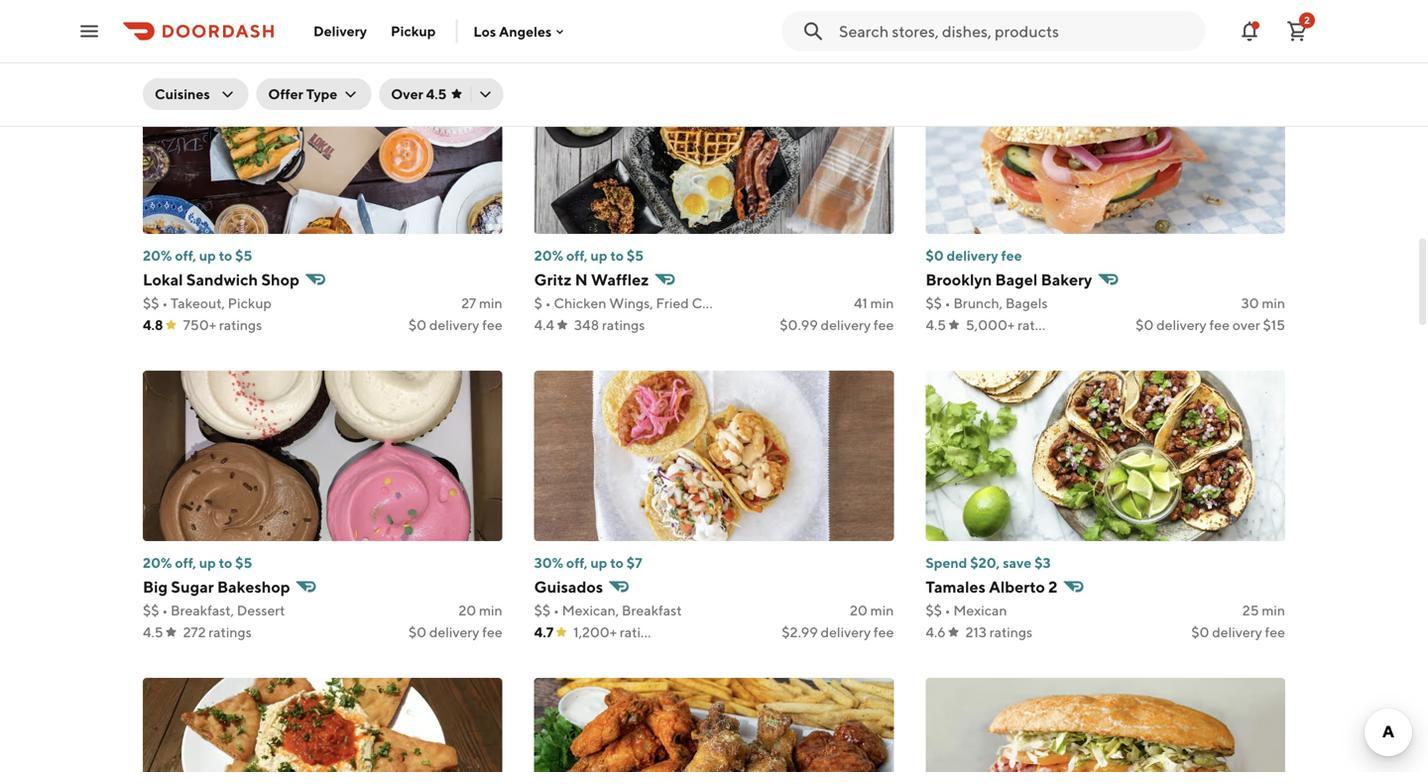 Task type: describe. For each thing, give the bounding box(es) containing it.
$0 delivery fee over $15
[[1136, 317, 1286, 333]]

4.8 for 2,300+ ratings
[[143, 9, 163, 26]]

delivery for 213 ratings
[[1213, 625, 1263, 641]]

n
[[575, 270, 588, 289]]

takeout,
[[171, 295, 225, 312]]

• for brooklyn bagel bakery
[[945, 295, 951, 312]]

off, for sandwich
[[175, 248, 196, 264]]

min for wafflez
[[871, 295, 894, 312]]

$$ • breakfast, dessert
[[143, 603, 285, 619]]

• for guisados
[[554, 603, 559, 619]]

ratings right 373
[[992, 9, 1035, 26]]

41 min
[[854, 295, 894, 312]]

tamales alberto 2
[[926, 578, 1058, 597]]

delivery for 1,200+ ratings
[[821, 625, 871, 641]]

ratings for guisados
[[620, 625, 663, 641]]

$2.99 for 1,200+ ratings
[[782, 625, 818, 641]]

min for 2
[[1262, 603, 1286, 619]]

$5 for wafflez
[[627, 248, 644, 264]]

delivery for 348 ratings
[[821, 317, 871, 333]]

$0 delivery fee for 272 ratings
[[409, 625, 503, 641]]

open menu image
[[77, 19, 101, 43]]

off, for n
[[567, 248, 588, 264]]

dessert
[[237, 603, 285, 619]]

delivery for 272 ratings
[[429, 625, 480, 641]]

over
[[1233, 317, 1261, 333]]

fee for 2,300+ ratings
[[482, 9, 503, 26]]

fried
[[656, 295, 689, 312]]

25 min
[[1243, 603, 1286, 619]]

41
[[854, 295, 868, 312]]

ratings for brooklyn bagel bakery
[[1018, 317, 1061, 333]]

$$ for brooklyn bagel bakery
[[926, 295, 942, 312]]

to for shop
[[219, 248, 232, 264]]

2 button
[[1278, 11, 1318, 51]]

$0 delivery fee for 213 ratings
[[1192, 625, 1286, 641]]

$0 for 750+ ratings
[[409, 317, 427, 333]]

$2.99 delivery fee for 2,300+ ratings
[[391, 9, 503, 26]]

bakeshop
[[217, 578, 290, 597]]

off, for sugar
[[175, 555, 196, 571]]

gritz
[[534, 270, 572, 289]]

2,300+
[[183, 9, 229, 26]]

guisados
[[534, 578, 603, 597]]

272
[[183, 625, 206, 641]]

spend $20, save $3
[[926, 555, 1051, 571]]

213
[[966, 625, 987, 641]]

$0 for 373 ratings
[[1192, 9, 1210, 26]]

$$ for guisados
[[534, 603, 551, 619]]

delivery for 2,300+ ratings
[[429, 9, 480, 26]]

sandwich
[[186, 270, 258, 289]]

mexican,
[[562, 603, 619, 619]]

wings,
[[609, 295, 653, 312]]

20% off, up to $5 for n
[[534, 248, 644, 264]]

delivery for 750+ ratings
[[429, 317, 480, 333]]

fee for 213 ratings
[[1266, 625, 1286, 641]]

20 for guisados
[[850, 603, 868, 619]]

30
[[1242, 295, 1260, 312]]

4.6 for 213 ratings
[[926, 625, 946, 641]]

fee for 348 ratings
[[874, 317, 894, 333]]

bagel
[[996, 270, 1038, 289]]

4.6 for 373 ratings
[[926, 9, 946, 26]]

$0.99 delivery fee
[[780, 317, 894, 333]]

lokal sandwich shop
[[143, 270, 300, 289]]

4.8 for 750+ ratings
[[143, 317, 163, 333]]

20 for big sugar bakeshop
[[459, 603, 476, 619]]

pickup inside button
[[391, 23, 436, 39]]

0 horizontal spatial 2
[[1049, 578, 1058, 597]]

• for tamales alberto 2
[[945, 603, 951, 619]]

over 4.5
[[391, 86, 447, 102]]

wafflez
[[591, 270, 649, 289]]

4.7
[[534, 625, 554, 641]]

$$ for lokal sandwich shop
[[143, 295, 159, 312]]

breakfast,
[[171, 603, 234, 619]]

$$ • brunch, bagels
[[926, 295, 1048, 312]]

fee for 373 ratings
[[1266, 9, 1286, 26]]

4.5 inside button
[[426, 86, 447, 102]]

30 min
[[1242, 295, 1286, 312]]

4.4
[[534, 317, 555, 333]]

30% off, up to $7
[[534, 555, 643, 571]]

373
[[966, 9, 989, 26]]

$0.99
[[780, 317, 818, 333]]

20 min for big sugar bakeshop
[[459, 603, 503, 619]]

$$ for big sugar bakeshop
[[143, 603, 159, 619]]

fee for 272 ratings
[[482, 625, 503, 641]]

$3
[[1035, 555, 1051, 571]]

over
[[391, 86, 423, 102]]

5,000+ ratings
[[966, 317, 1061, 333]]

ratings for tamales alberto 2
[[990, 625, 1033, 641]]

to for wafflez
[[610, 248, 624, 264]]

1,200+
[[574, 625, 617, 641]]

• for gritz n wafflez
[[545, 295, 551, 312]]

• for lokal sandwich shop
[[162, 295, 168, 312]]

$2.99 for 2,300+ ratings
[[391, 9, 427, 26]]

offer type
[[268, 86, 338, 102]]

1 items, open order cart image
[[1286, 19, 1310, 43]]

1 chicken from the left
[[554, 295, 607, 312]]

los
[[474, 23, 496, 39]]

348 ratings
[[574, 317, 645, 333]]

27
[[462, 295, 476, 312]]

delivery for 373 ratings
[[1213, 9, 1263, 26]]

$20,
[[970, 555, 1000, 571]]

up for n
[[591, 248, 608, 264]]

min for shop
[[479, 295, 503, 312]]

up left $7
[[591, 555, 608, 571]]

Store search: begin typing to search for stores available on DoorDash text field
[[839, 20, 1195, 42]]

$0 for 5,000+ ratings
[[1136, 317, 1154, 333]]

lokal
[[143, 270, 183, 289]]

ratings for big sugar bakeshop
[[209, 625, 252, 641]]

272 ratings
[[183, 625, 252, 641]]

big sugar bakeshop
[[143, 578, 290, 597]]

1,200+ ratings
[[574, 625, 663, 641]]

$$ • takeout, pickup
[[143, 295, 272, 312]]

$$ for tamales alberto 2
[[926, 603, 942, 619]]

$15
[[1263, 317, 1286, 333]]

$
[[534, 295, 543, 312]]

348
[[574, 317, 599, 333]]



Task type: locate. For each thing, give the bounding box(es) containing it.
0 vertical spatial $2.99 delivery fee
[[391, 9, 503, 26]]

20%
[[143, 248, 172, 264], [534, 248, 564, 264], [143, 555, 172, 571]]

fee for 5,000+ ratings
[[1210, 317, 1230, 333]]

to for bakeshop
[[219, 555, 232, 571]]

fee left over
[[1210, 317, 1230, 333]]

0 horizontal spatial 20 min
[[459, 603, 503, 619]]

0 horizontal spatial 4.5
[[143, 625, 163, 641]]

4.5 down the brooklyn
[[926, 317, 946, 333]]

• right $
[[545, 295, 551, 312]]

0 horizontal spatial $2.99
[[391, 9, 427, 26]]

big
[[143, 578, 168, 597]]

2 right notification bell icon
[[1305, 14, 1311, 26]]

$2.99 delivery fee for 1,200+ ratings
[[782, 625, 894, 641]]

ratings down $$ • breakfast, dessert
[[209, 625, 252, 641]]

fee
[[482, 9, 503, 26], [874, 9, 894, 26], [1266, 9, 1286, 26], [1002, 248, 1022, 264], [482, 317, 503, 333], [874, 317, 894, 333], [1210, 317, 1230, 333], [482, 625, 503, 641], [874, 625, 894, 641], [1266, 625, 1286, 641]]

off, up sugar
[[175, 555, 196, 571]]

2 chicken from the left
[[692, 295, 745, 312]]

tamales
[[926, 578, 986, 597]]

ratings for lokal sandwich shop
[[219, 317, 262, 333]]

4.8 left 2,300+
[[143, 9, 163, 26]]

4.6
[[534, 9, 555, 26], [926, 9, 946, 26], [926, 625, 946, 641]]

27 min
[[462, 295, 503, 312]]

1 horizontal spatial chicken
[[692, 295, 745, 312]]

mexican
[[954, 603, 1007, 619]]

20% for lokal
[[143, 248, 172, 264]]

up for sugar
[[199, 555, 216, 571]]

20% off, up to $5
[[143, 248, 252, 264], [534, 248, 644, 264], [143, 555, 252, 571]]

4.5 right over
[[426, 86, 447, 102]]

20% up lokal
[[143, 248, 172, 264]]

$2.99
[[391, 9, 427, 26], [782, 625, 818, 641]]

$0 delivery fee
[[800, 9, 894, 26], [1192, 9, 1286, 26], [926, 248, 1022, 264], [409, 317, 503, 333], [409, 625, 503, 641], [1192, 625, 1286, 641]]

4.5 for big sugar bakeshop
[[143, 625, 163, 641]]

delivery button
[[302, 15, 379, 47]]

2,300+ ratings
[[183, 9, 275, 26]]

fee left 373
[[874, 9, 894, 26]]

bagels
[[1006, 295, 1048, 312]]

• down 'big'
[[162, 603, 168, 619]]

$5 up bakeshop
[[235, 555, 252, 571]]

20% for big
[[143, 555, 172, 571]]

20 min
[[459, 603, 503, 619], [850, 603, 894, 619]]

• down tamales
[[945, 603, 951, 619]]

20% off, up to $5 for sugar
[[143, 555, 252, 571]]

0 vertical spatial 4.5
[[426, 86, 447, 102]]

pickup button
[[379, 15, 448, 47]]

4.6 left 373
[[926, 9, 946, 26]]

$ • chicken wings, fried chicken
[[534, 295, 745, 312]]

1 vertical spatial pickup
[[228, 295, 272, 312]]

1 20 from the left
[[459, 603, 476, 619]]

$7
[[627, 555, 643, 571]]

1 vertical spatial $2.99
[[782, 625, 818, 641]]

breakfast
[[622, 603, 682, 619]]

min for bakery
[[1262, 295, 1286, 312]]

delivery
[[314, 23, 367, 39]]

save
[[1003, 555, 1032, 571]]

30%
[[534, 555, 564, 571]]

spend
[[926, 555, 968, 571]]

up up 'big sugar bakeshop'
[[199, 555, 216, 571]]

1 vertical spatial 2
[[1049, 578, 1058, 597]]

5,000+
[[966, 317, 1015, 333]]

angeles
[[499, 23, 552, 39]]

chicken up 348
[[554, 295, 607, 312]]

over 4.5 button
[[379, 78, 503, 110]]

$2.99 delivery fee
[[391, 9, 503, 26], [782, 625, 894, 641]]

4.8
[[143, 9, 163, 26], [143, 317, 163, 333]]

20% off, up to $5 for sandwich
[[143, 248, 252, 264]]

• down the brooklyn
[[945, 295, 951, 312]]

20% off, up to $5 up lokal sandwich shop
[[143, 248, 252, 264]]

1 horizontal spatial 2
[[1305, 14, 1311, 26]]

fee for 750+ ratings
[[482, 317, 503, 333]]

$$ • mexican, breakfast
[[534, 603, 682, 619]]

shop
[[261, 270, 300, 289]]

ratings right 213 at bottom right
[[990, 625, 1033, 641]]

brunch,
[[954, 295, 1003, 312]]

min for bakeshop
[[479, 603, 503, 619]]

$$ • mexican
[[926, 603, 1007, 619]]

fee for 1,200+ ratings
[[874, 625, 894, 641]]

0 horizontal spatial $2.99 delivery fee
[[391, 9, 503, 26]]

1 horizontal spatial $2.99
[[782, 625, 818, 641]]

2 4.8 from the top
[[143, 317, 163, 333]]

chicken
[[554, 295, 607, 312], [692, 295, 745, 312]]

• for big sugar bakeshop
[[162, 603, 168, 619]]

ratings
[[232, 9, 275, 26], [992, 9, 1035, 26], [219, 317, 262, 333], [602, 317, 645, 333], [1018, 317, 1061, 333], [209, 625, 252, 641], [620, 625, 663, 641], [990, 625, 1033, 641]]

$0 for 213 ratings
[[1192, 625, 1210, 641]]

0 vertical spatial 2
[[1305, 14, 1311, 26]]

$0 for 272 ratings
[[409, 625, 427, 641]]

fee down 25 min
[[1266, 625, 1286, 641]]

20% off, up to $5 up sugar
[[143, 555, 252, 571]]

2
[[1305, 14, 1311, 26], [1049, 578, 1058, 597]]

off,
[[175, 248, 196, 264], [567, 248, 588, 264], [175, 555, 196, 571], [566, 555, 588, 571]]

to up the wafflez
[[610, 248, 624, 264]]

2 down "$3" on the right bottom of the page
[[1049, 578, 1058, 597]]

notification bell image
[[1238, 19, 1262, 43]]

off, up n
[[567, 248, 588, 264]]

offer
[[268, 86, 303, 102]]

2 20 min from the left
[[850, 603, 894, 619]]

$5
[[235, 248, 252, 264], [627, 248, 644, 264], [235, 555, 252, 571]]

4.6 right 'los' at top left
[[534, 9, 555, 26]]

fee left the 1 items, open order cart icon
[[1266, 9, 1286, 26]]

ratings down breakfast
[[620, 625, 663, 641]]

off, up lokal
[[175, 248, 196, 264]]

$$
[[143, 295, 159, 312], [926, 295, 942, 312], [143, 603, 159, 619], [534, 603, 551, 619], [926, 603, 942, 619]]

2 inside button
[[1305, 14, 1311, 26]]

los angeles button
[[474, 23, 568, 39]]

$5 up the wafflez
[[627, 248, 644, 264]]

$5 for bakeshop
[[235, 555, 252, 571]]

up up gritz n wafflez
[[591, 248, 608, 264]]

2 horizontal spatial 4.5
[[926, 317, 946, 333]]

• down lokal
[[162, 295, 168, 312]]

1 horizontal spatial 20 min
[[850, 603, 894, 619]]

1 vertical spatial 4.8
[[143, 317, 163, 333]]

ratings down bagels
[[1018, 317, 1061, 333]]

alberto
[[989, 578, 1046, 597]]

$$ down lokal
[[143, 295, 159, 312]]

$5 for shop
[[235, 248, 252, 264]]

bakery
[[1041, 270, 1093, 289]]

0 vertical spatial $2.99
[[391, 9, 427, 26]]

$$ up 4.7
[[534, 603, 551, 619]]

ratings down $$ • takeout, pickup
[[219, 317, 262, 333]]

to left $7
[[610, 555, 624, 571]]

type
[[306, 86, 338, 102]]

los angeles
[[474, 23, 552, 39]]

4.5 left 272
[[143, 625, 163, 641]]

213 ratings
[[966, 625, 1033, 641]]

20% off, up to $5 up gritz n wafflez
[[534, 248, 644, 264]]

delivery for 5,000+ ratings
[[1157, 317, 1207, 333]]

0 vertical spatial pickup
[[391, 23, 436, 39]]

offer type button
[[256, 78, 371, 110]]

brooklyn bagel bakery
[[926, 270, 1093, 289]]

20% up the gritz
[[534, 248, 564, 264]]

fee down 27 min
[[482, 317, 503, 333]]

373 ratings
[[966, 9, 1035, 26]]

to
[[219, 248, 232, 264], [610, 248, 624, 264], [219, 555, 232, 571], [610, 555, 624, 571]]

0 horizontal spatial 20
[[459, 603, 476, 619]]

20% for gritz
[[534, 248, 564, 264]]

chicken right fried at the top left of page
[[692, 295, 745, 312]]

min
[[479, 295, 503, 312], [871, 295, 894, 312], [1262, 295, 1286, 312], [479, 603, 503, 619], [871, 603, 894, 619], [1262, 603, 1286, 619]]

ratings down wings,
[[602, 317, 645, 333]]

pickup up over 4.5
[[391, 23, 436, 39]]

pickup up 750+ ratings
[[228, 295, 272, 312]]

1 4.8 from the top
[[143, 9, 163, 26]]

ratings right 2,300+
[[232, 9, 275, 26]]

ratings for gritz n wafflez
[[602, 317, 645, 333]]

2 vertical spatial 4.5
[[143, 625, 163, 641]]

pickup
[[391, 23, 436, 39], [228, 295, 272, 312]]

cuisines
[[155, 86, 210, 102]]

$$ down tamales
[[926, 603, 942, 619]]

$$ down the brooklyn
[[926, 295, 942, 312]]

$5 up sandwich
[[235, 248, 252, 264]]

4.8 down lokal
[[143, 317, 163, 333]]

cuisines button
[[143, 78, 248, 110]]

off, up guisados
[[566, 555, 588, 571]]

0 horizontal spatial chicken
[[554, 295, 607, 312]]

25
[[1243, 603, 1260, 619]]

1 horizontal spatial pickup
[[391, 23, 436, 39]]

20 min for guisados
[[850, 603, 894, 619]]

to up 'big sugar bakeshop'
[[219, 555, 232, 571]]

4.5
[[426, 86, 447, 102], [926, 317, 946, 333], [143, 625, 163, 641]]

0 vertical spatial 4.8
[[143, 9, 163, 26]]

4.5 for brooklyn bagel bakery
[[926, 317, 946, 333]]

•
[[162, 295, 168, 312], [545, 295, 551, 312], [945, 295, 951, 312], [162, 603, 168, 619], [554, 603, 559, 619], [945, 603, 951, 619]]

1 vertical spatial $2.99 delivery fee
[[782, 625, 894, 641]]

1 horizontal spatial $2.99 delivery fee
[[782, 625, 894, 641]]

up for sandwich
[[199, 248, 216, 264]]

$$ down 'big'
[[143, 603, 159, 619]]

fee down 41 min
[[874, 317, 894, 333]]

1 horizontal spatial 20
[[850, 603, 868, 619]]

fee left 213 at bottom right
[[874, 625, 894, 641]]

1 vertical spatial 4.5
[[926, 317, 946, 333]]

up up lokal sandwich shop
[[199, 248, 216, 264]]

0 horizontal spatial pickup
[[228, 295, 272, 312]]

20
[[459, 603, 476, 619], [850, 603, 868, 619]]

750+ ratings
[[183, 317, 262, 333]]

750+
[[183, 317, 216, 333]]

• up 4.7
[[554, 603, 559, 619]]

1 20 min from the left
[[459, 603, 503, 619]]

$0 delivery fee for 373 ratings
[[1192, 9, 1286, 26]]

fee right pickup button
[[482, 9, 503, 26]]

sugar
[[171, 578, 214, 597]]

20% up 'big'
[[143, 555, 172, 571]]

gritz n wafflez
[[534, 270, 649, 289]]

brooklyn
[[926, 270, 992, 289]]

up
[[199, 248, 216, 264], [591, 248, 608, 264], [199, 555, 216, 571], [591, 555, 608, 571]]

to up sandwich
[[219, 248, 232, 264]]

fee left 4.7
[[482, 625, 503, 641]]

2 20 from the left
[[850, 603, 868, 619]]

4.6 down $$ • mexican
[[926, 625, 946, 641]]

$0 delivery fee for 750+ ratings
[[409, 317, 503, 333]]

1 horizontal spatial 4.5
[[426, 86, 447, 102]]

fee up brooklyn bagel bakery
[[1002, 248, 1022, 264]]



Task type: vqa. For each thing, say whether or not it's contained in the screenshot.
get in the 'get 40% off your first 2 orders save up to $10 on orders $15+ with code 40welcome, valid for 45 days upon signup'
no



